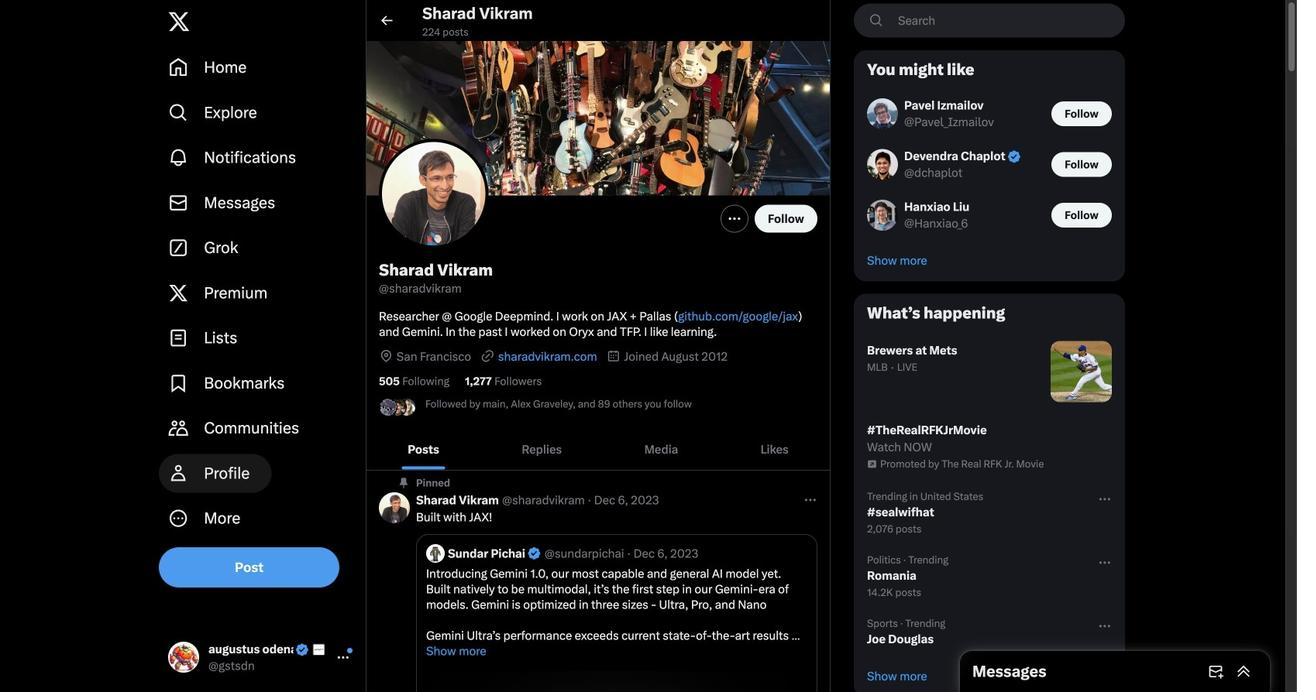 Task type: vqa. For each thing, say whether or not it's contained in the screenshot.
Search search box
yes



Task type: describe. For each thing, give the bounding box(es) containing it.
verified account image
[[295, 643, 309, 658]]

verified account image inside home timeline element
[[527, 547, 542, 561]]

home timeline element
[[367, 0, 830, 693]]

undefined unread items image
[[346, 648, 353, 655]]



Task type: locate. For each thing, give the bounding box(es) containing it.
Search query text field
[[889, 4, 1125, 37]]

Search search field
[[854, 3, 1125, 38]]

verified account image
[[1007, 150, 1022, 164], [527, 547, 542, 561]]

who to follow section
[[855, 51, 1125, 281]]

1 vertical spatial verified account image
[[527, 547, 542, 561]]

0 horizontal spatial verified account image
[[527, 547, 542, 561]]

1 horizontal spatial verified account image
[[1007, 150, 1022, 164]]

primary navigation
[[159, 45, 360, 542]]

tab list
[[367, 429, 830, 470]]

0 vertical spatial verified account image
[[1007, 150, 1022, 164]]

verified account image inside 'who to follow' section
[[1007, 150, 1022, 164]]



